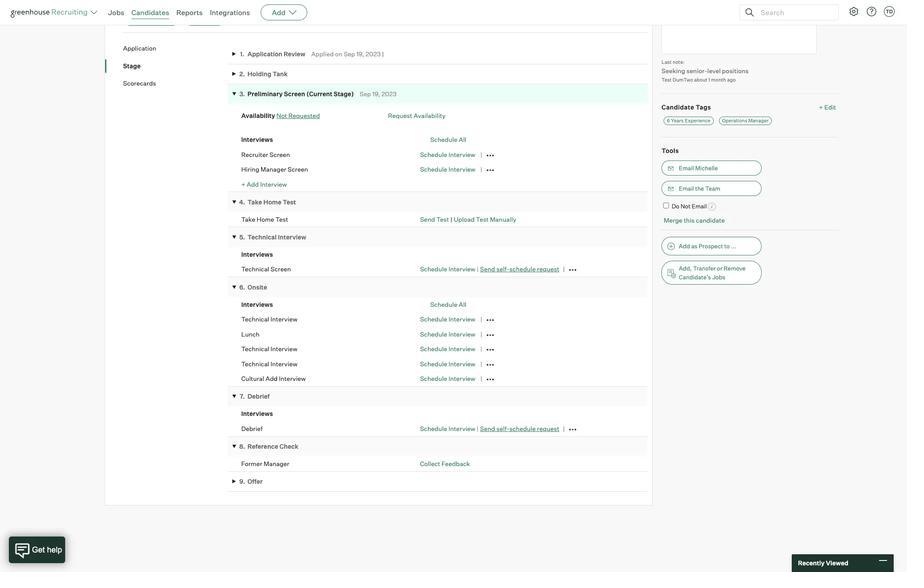 Task type: describe. For each thing, give the bounding box(es) containing it.
stage)
[[334, 90, 354, 98]]

2 availability from the left
[[414, 112, 446, 119]]

on
[[335, 50, 343, 58]]

2.
[[240, 70, 245, 78]]

6
[[668, 118, 671, 124]]

1 availability from the left
[[242, 112, 275, 119]]

upload test manually link
[[454, 215, 517, 223]]

years
[[672, 118, 684, 124]]

email the team button
[[662, 181, 763, 196]]

hiring
[[242, 166, 259, 173]]

0 vertical spatial sep
[[344, 50, 355, 58]]

application link
[[123, 44, 228, 53]]

0 vertical spatial debrief
[[248, 393, 270, 400]]

1 vertical spatial debrief
[[242, 425, 263, 433]]

stage link
[[123, 61, 228, 70]]

test up the 5. technical interview
[[276, 215, 288, 223]]

cultural add interview
[[242, 375, 306, 383]]

recruiter
[[242, 151, 268, 158]]

applied
[[311, 50, 334, 58]]

1 horizontal spatial sep
[[360, 90, 371, 98]]

reports
[[176, 8, 203, 17]]

technical up 6. onsite
[[242, 266, 269, 273]]

(current
[[307, 90, 333, 98]]

add,
[[680, 265, 693, 272]]

do
[[672, 203, 680, 210]]

3.
[[240, 90, 245, 98]]

Search text field
[[759, 6, 831, 19]]

check
[[280, 443, 299, 450]]

manager for hiring
[[261, 166, 287, 173]]

0 vertical spatial jobs
[[108, 8, 124, 17]]

not for requested
[[277, 112, 287, 119]]

schedule for technical screen
[[510, 265, 536, 273]]

transfer
[[694, 265, 716, 272]]

merge this candidate
[[664, 217, 726, 224]]

send for debrief
[[480, 425, 496, 432]]

7.
[[240, 393, 245, 400]]

email for email the team
[[680, 185, 695, 192]]

5 schedule interview link from the top
[[420, 330, 476, 338]]

request for technical screen
[[538, 265, 560, 273]]

5.
[[240, 233, 245, 241]]

viewed
[[827, 560, 849, 567]]

6 schedule interview link from the top
[[420, 345, 476, 353]]

0 vertical spatial take
[[248, 198, 262, 206]]

candidates
[[132, 8, 169, 17]]

recently viewed
[[799, 560, 849, 567]]

team
[[706, 185, 721, 192]]

add inside add as prospect to ... button
[[680, 243, 691, 250]]

send test link
[[420, 215, 450, 223]]

candidates link
[[132, 8, 169, 17]]

test right upload
[[476, 215, 489, 223]]

4. take home test
[[239, 198, 296, 206]]

9 schedule interview link from the top
[[420, 425, 476, 432]]

the
[[696, 185, 705, 192]]

technical interview for sixth the schedule interview link from the top
[[242, 345, 298, 353]]

note:
[[673, 59, 685, 65]]

stage inside button
[[155, 15, 171, 22]]

email michelle
[[680, 164, 719, 172]]

lunch
[[242, 330, 260, 338]]

7 schedule interview link from the top
[[420, 360, 476, 368]]

request availability
[[388, 112, 446, 119]]

3 schedule interview link from the top
[[420, 265, 476, 273]]

schedule for sixth the schedule interview link from the top
[[420, 345, 448, 353]]

email michelle button
[[662, 160, 763, 176]]

1 vertical spatial 2023
[[382, 90, 397, 98]]

schedule for eighth the schedule interview link from the top of the page
[[420, 375, 448, 383]]

schedule for second schedule all link from the bottom
[[431, 136, 458, 143]]

9.
[[240, 478, 245, 485]]

td button
[[883, 4, 897, 19]]

feedback
[[442, 460, 470, 468]]

holding
[[248, 70, 272, 78]]

8. reference check
[[239, 443, 299, 450]]

recruiter screen
[[242, 151, 290, 158]]

2 interviews from the top
[[242, 251, 273, 258]]

+ edit
[[820, 103, 837, 111]]

technical interview for sixth the schedule interview link from the bottom
[[242, 316, 298, 323]]

schedule for ninth the schedule interview link from the bottom
[[420, 151, 448, 158]]

add as prospect to ... button
[[662, 237, 763, 256]]

1. application review applied on  sep 19, 2023 |
[[240, 50, 384, 58]]

integrations
[[210, 8, 250, 17]]

2. holding tank
[[240, 70, 288, 78]]

schedule interview for seventh the schedule interview link from the top
[[420, 360, 476, 368]]

1
[[709, 77, 711, 83]]

0 horizontal spatial application
[[123, 44, 156, 52]]

1 schedule all link from the top
[[431, 136, 467, 143]]

+ for + edit
[[820, 103, 824, 111]]

email for email michelle
[[680, 164, 695, 172]]

to
[[725, 243, 730, 250]]

last
[[662, 59, 672, 65]]

schedule for debrief
[[510, 425, 536, 432]]

technical interview for seventh the schedule interview link from the top
[[242, 360, 298, 368]]

as
[[692, 243, 698, 250]]

send self-schedule request link for debrief
[[480, 425, 560, 432]]

test inside last note: seeking senior-level positions test dumtwo               about 1 month               ago
[[662, 77, 672, 83]]

candidate's
[[680, 274, 712, 281]]

+ add interview
[[242, 180, 287, 188]]

move stage button
[[123, 11, 180, 26]]

scorecards link
[[123, 79, 228, 88]]

add, transfer or remove candidate's jobs button
[[662, 261, 763, 285]]

technical down take home test
[[248, 233, 277, 241]]

schedule interview for ninth the schedule interview link from the bottom
[[420, 151, 476, 158]]

add right cultural on the left bottom of the page
[[266, 375, 278, 383]]

+ add interview link
[[242, 180, 287, 188]]

request availability button
[[388, 112, 446, 119]]

technical screen
[[242, 266, 291, 273]]

add as prospect to ...
[[680, 243, 737, 250]]

former
[[242, 460, 263, 468]]

4 schedule interview link from the top
[[420, 316, 476, 323]]

move stage
[[139, 15, 171, 22]]

merge this candidate link
[[664, 217, 726, 224]]

4.
[[239, 198, 245, 206]]

senior-
[[687, 67, 708, 75]]

+ for + add interview
[[242, 180, 246, 188]]

offer
[[248, 478, 263, 485]]

remove
[[724, 265, 746, 272]]

dumtwo
[[673, 77, 694, 83]]

tags
[[696, 103, 712, 111]]

schedule for sixth the schedule interview link from the bottom
[[420, 316, 448, 323]]

former manager
[[242, 460, 290, 468]]

screen down recruiter screen
[[288, 166, 308, 173]]

collect feedback
[[420, 460, 470, 468]]

manually
[[490, 215, 517, 223]]

candidate tags
[[662, 103, 712, 111]]

screen down the 5. technical interview
[[271, 266, 291, 273]]

tools
[[662, 147, 680, 154]]

operations manager link
[[720, 117, 772, 125]]

schedule for second the schedule interview link from the top
[[420, 166, 448, 173]]

schedule interview for second the schedule interview link from the top
[[420, 166, 476, 173]]

screen up hiring manager screen
[[270, 151, 290, 158]]



Task type: vqa. For each thing, say whether or not it's contained in the screenshot.
Collect Feedback
yes



Task type: locate. For each thing, give the bounding box(es) containing it.
add left as
[[680, 243, 691, 250]]

take home test
[[242, 215, 288, 223]]

screen
[[284, 90, 305, 98], [270, 151, 290, 158], [288, 166, 308, 173], [271, 266, 291, 273]]

sep
[[344, 50, 355, 58], [360, 90, 371, 98]]

1 vertical spatial send
[[480, 265, 496, 273]]

1 horizontal spatial +
[[820, 103, 824, 111]]

2 vertical spatial email
[[692, 203, 708, 210]]

1 all from the top
[[459, 136, 467, 143]]

manager down "8. reference check"
[[264, 460, 290, 468]]

9. offer
[[240, 478, 263, 485]]

add, transfer or remove candidate's jobs
[[680, 265, 746, 281]]

preliminary
[[248, 90, 283, 98]]

5 schedule interview from the top
[[420, 345, 476, 353]]

2 vertical spatial manager
[[264, 460, 290, 468]]

1 horizontal spatial stage
[[155, 15, 171, 22]]

sep right the stage)
[[360, 90, 371, 98]]

reject
[[200, 15, 217, 22]]

move
[[139, 15, 154, 22]]

manager for former
[[264, 460, 290, 468]]

screen up not requested dropdown button
[[284, 90, 305, 98]]

1 vertical spatial schedule all link
[[431, 301, 467, 308]]

technical interview down the lunch
[[242, 345, 298, 353]]

6 years experience
[[668, 118, 711, 124]]

0 horizontal spatial sep
[[344, 50, 355, 58]]

1 self- from the top
[[497, 265, 510, 273]]

1 schedule from the top
[[510, 265, 536, 273]]

19, right 'on'
[[357, 50, 365, 58]]

not for email
[[681, 203, 691, 210]]

1 vertical spatial email
[[680, 185, 695, 192]]

add down 'hiring'
[[247, 180, 259, 188]]

reports link
[[176, 8, 203, 17]]

0 horizontal spatial +
[[242, 180, 246, 188]]

operations manager
[[723, 118, 769, 124]]

interviews up recruiter
[[242, 136, 273, 143]]

email left michelle
[[680, 164, 695, 172]]

home up take home test
[[264, 198, 282, 206]]

request for debrief
[[538, 425, 560, 432]]

0 vertical spatial email
[[680, 164, 695, 172]]

0 horizontal spatial stage
[[123, 62, 141, 69]]

7 schedule interview from the top
[[420, 375, 476, 383]]

2 schedule from the top
[[510, 425, 536, 432]]

1 horizontal spatial availability
[[414, 112, 446, 119]]

not left requested
[[277, 112, 287, 119]]

merge
[[664, 217, 683, 224]]

2 self- from the top
[[497, 425, 510, 432]]

0 vertical spatial 2023
[[366, 50, 381, 58]]

schedule interview | send self-schedule request for debrief
[[420, 425, 560, 432]]

0 vertical spatial send self-schedule request link
[[480, 265, 560, 273]]

schedule all for second schedule all link from the bottom
[[431, 136, 467, 143]]

interviews down 7. debrief
[[242, 410, 273, 418]]

application up 2. holding tank
[[248, 50, 283, 58]]

2 technical interview from the top
[[242, 345, 298, 353]]

schedule interview for fifth the schedule interview link from the bottom
[[420, 330, 476, 338]]

19, right the stage)
[[373, 90, 381, 98]]

reference
[[248, 443, 278, 450]]

stage right move
[[155, 15, 171, 22]]

take down 4.
[[242, 215, 256, 223]]

td
[[887, 8, 894, 15]]

operations
[[723, 118, 748, 124]]

1 request from the top
[[538, 265, 560, 273]]

schedule for 1st schedule all link from the bottom of the page
[[431, 301, 458, 308]]

2023 right 'on'
[[366, 50, 381, 58]]

not right "do"
[[681, 203, 691, 210]]

or
[[718, 265, 723, 272]]

jobs left move
[[108, 8, 124, 17]]

8.
[[239, 443, 245, 450]]

1.
[[240, 50, 245, 58]]

2 request from the top
[[538, 425, 560, 432]]

availability down preliminary
[[242, 112, 275, 119]]

technical interview
[[242, 316, 298, 323], [242, 345, 298, 353], [242, 360, 298, 368]]

technical interview up 'cultural add interview'
[[242, 360, 298, 368]]

positions
[[723, 67, 749, 75]]

email the team
[[680, 185, 721, 192]]

greenhouse recruiting image
[[11, 7, 91, 18]]

0 vertical spatial schedule all
[[431, 136, 467, 143]]

debrief
[[248, 393, 270, 400], [242, 425, 263, 433]]

1 horizontal spatial jobs
[[713, 274, 726, 281]]

sep right 'on'
[[344, 50, 355, 58]]

3 technical interview from the top
[[242, 360, 298, 368]]

test left upload
[[437, 215, 450, 223]]

td button
[[885, 6, 895, 17]]

application
[[123, 44, 156, 52], [248, 50, 283, 58]]

1 schedule all from the top
[[431, 136, 467, 143]]

add button
[[261, 4, 308, 20]]

technical up cultural on the left bottom of the page
[[242, 360, 269, 368]]

0 horizontal spatial 2023
[[366, 50, 381, 58]]

1 vertical spatial 19,
[[373, 90, 381, 98]]

1 vertical spatial not
[[681, 203, 691, 210]]

email left the
[[680, 185, 695, 192]]

1 horizontal spatial not
[[681, 203, 691, 210]]

6. onsite
[[239, 283, 267, 291]]

1 send self-schedule request link from the top
[[480, 265, 560, 273]]

email inside button
[[680, 185, 695, 192]]

0 vertical spatial self-
[[497, 265, 510, 273]]

self- for debrief
[[497, 425, 510, 432]]

8 schedule interview link from the top
[[420, 375, 476, 383]]

1 vertical spatial +
[[242, 180, 246, 188]]

manager right the operations
[[749, 118, 769, 124]]

1 vertical spatial self-
[[497, 425, 510, 432]]

1 vertical spatial manager
[[261, 166, 287, 173]]

0 horizontal spatial availability
[[242, 112, 275, 119]]

3 interviews from the top
[[242, 301, 273, 308]]

19,
[[357, 50, 365, 58], [373, 90, 381, 98]]

2 vertical spatial send
[[480, 425, 496, 432]]

scorecards
[[123, 79, 156, 87]]

2 schedule interview | send self-schedule request from the top
[[420, 425, 560, 432]]

email
[[680, 164, 695, 172], [680, 185, 695, 192], [692, 203, 708, 210]]

0 horizontal spatial jobs
[[108, 8, 124, 17]]

jobs down or
[[713, 274, 726, 281]]

technical up the lunch
[[242, 316, 269, 323]]

4 interviews from the top
[[242, 410, 273, 418]]

jobs inside add, transfer or remove candidate's jobs
[[713, 274, 726, 281]]

add
[[272, 8, 286, 17], [247, 180, 259, 188], [680, 243, 691, 250], [266, 375, 278, 383]]

|
[[382, 50, 384, 58], [451, 215, 453, 223], [477, 265, 479, 273], [477, 425, 479, 432]]

schedule interview for eighth the schedule interview link from the top of the page
[[420, 375, 476, 383]]

5. technical interview
[[240, 233, 307, 241]]

ago
[[728, 77, 736, 83]]

1 vertical spatial sep
[[360, 90, 371, 98]]

6 years experience link
[[664, 117, 714, 125]]

0 vertical spatial home
[[264, 198, 282, 206]]

0 vertical spatial send
[[420, 215, 435, 223]]

requested
[[289, 112, 320, 119]]

interviews down the onsite
[[242, 301, 273, 308]]

manager
[[749, 118, 769, 124], [261, 166, 287, 173], [264, 460, 290, 468]]

0 vertical spatial schedule
[[510, 265, 536, 273]]

1 schedule interview from the top
[[420, 151, 476, 158]]

0 vertical spatial request
[[538, 265, 560, 273]]

manager for operations
[[749, 118, 769, 124]]

1 vertical spatial jobs
[[713, 274, 726, 281]]

0 vertical spatial all
[[459, 136, 467, 143]]

review
[[284, 50, 306, 58]]

all for second schedule all link from the bottom
[[459, 136, 467, 143]]

debrief right 7.
[[248, 393, 270, 400]]

technical down the lunch
[[242, 345, 269, 353]]

schedule all
[[431, 136, 467, 143], [431, 301, 467, 308]]

schedule
[[431, 136, 458, 143], [420, 151, 448, 158], [420, 166, 448, 173], [420, 265, 448, 273], [431, 301, 458, 308], [420, 316, 448, 323], [420, 330, 448, 338], [420, 345, 448, 353], [420, 360, 448, 368], [420, 375, 448, 383], [420, 425, 448, 432]]

2 send self-schedule request link from the top
[[480, 425, 560, 432]]

1 vertical spatial all
[[459, 301, 467, 308]]

1 vertical spatial home
[[257, 215, 274, 223]]

1 vertical spatial request
[[538, 425, 560, 432]]

schedule interview for sixth the schedule interview link from the top
[[420, 345, 476, 353]]

3 schedule interview from the top
[[420, 316, 476, 323]]

Do Not Email checkbox
[[664, 203, 670, 208]]

None text field
[[662, 10, 818, 54]]

0 vertical spatial schedule all link
[[431, 136, 467, 143]]

add up review
[[272, 8, 286, 17]]

1 vertical spatial schedule all
[[431, 301, 467, 308]]

0 horizontal spatial not
[[277, 112, 287, 119]]

1 vertical spatial send self-schedule request link
[[480, 425, 560, 432]]

cultural
[[242, 375, 264, 383]]

jobs
[[108, 8, 124, 17], [713, 274, 726, 281]]

schedule for fifth the schedule interview link from the bottom
[[420, 330, 448, 338]]

availability
[[242, 112, 275, 119], [414, 112, 446, 119]]

1 schedule interview | send self-schedule request from the top
[[420, 265, 560, 273]]

test up take home test
[[283, 198, 296, 206]]

candidate
[[697, 217, 726, 224]]

test down seeking
[[662, 77, 672, 83]]

0 vertical spatial 19,
[[357, 50, 365, 58]]

2 all from the top
[[459, 301, 467, 308]]

michelle
[[696, 164, 719, 172]]

2 schedule all from the top
[[431, 301, 467, 308]]

email inside "button"
[[680, 164, 695, 172]]

experience
[[685, 118, 711, 124]]

1 technical interview from the top
[[242, 316, 298, 323]]

+ left edit
[[820, 103, 824, 111]]

1 vertical spatial stage
[[123, 62, 141, 69]]

+ down 'hiring'
[[242, 180, 246, 188]]

2 vertical spatial technical interview
[[242, 360, 298, 368]]

availability not requested
[[242, 112, 320, 119]]

1 schedule interview link from the top
[[420, 151, 476, 158]]

0 horizontal spatial 19,
[[357, 50, 365, 58]]

not requested button
[[277, 112, 320, 119]]

schedule for seventh the schedule interview link from the top
[[420, 360, 448, 368]]

send for technical screen
[[480, 265, 496, 273]]

technical interview up the lunch
[[242, 316, 298, 323]]

stage up scorecards
[[123, 62, 141, 69]]

upload
[[454, 215, 475, 223]]

take
[[248, 198, 262, 206], [242, 215, 256, 223]]

email up merge this candidate link
[[692, 203, 708, 210]]

all for 1st schedule all link from the bottom of the page
[[459, 301, 467, 308]]

0 vertical spatial technical interview
[[242, 316, 298, 323]]

schedule
[[510, 265, 536, 273], [510, 425, 536, 432]]

schedule interview | send self-schedule request for technical screen
[[420, 265, 560, 273]]

do not email
[[672, 203, 708, 210]]

prospect
[[699, 243, 724, 250]]

1 vertical spatial technical interview
[[242, 345, 298, 353]]

1 horizontal spatial 2023
[[382, 90, 397, 98]]

configure image
[[849, 6, 860, 17]]

debrief up 8. at the left of the page
[[242, 425, 263, 433]]

add inside add popup button
[[272, 8, 286, 17]]

about
[[695, 77, 708, 83]]

6 schedule interview from the top
[[420, 360, 476, 368]]

0 vertical spatial manager
[[749, 118, 769, 124]]

this
[[684, 217, 695, 224]]

2023
[[366, 50, 381, 58], [382, 90, 397, 98]]

0 vertical spatial not
[[277, 112, 287, 119]]

application down move
[[123, 44, 156, 52]]

4 schedule interview from the top
[[420, 330, 476, 338]]

2 schedule all link from the top
[[431, 301, 467, 308]]

tank
[[273, 70, 288, 78]]

last note: seeking senior-level positions test dumtwo               about 1 month               ago
[[662, 59, 749, 83]]

+ edit link
[[818, 101, 839, 113]]

schedule all for 1st schedule all link from the bottom of the page
[[431, 301, 467, 308]]

0 vertical spatial stage
[[155, 15, 171, 22]]

manager down recruiter screen
[[261, 166, 287, 173]]

self-
[[497, 265, 510, 273], [497, 425, 510, 432]]

availability right request
[[414, 112, 446, 119]]

1 vertical spatial schedule interview | send self-schedule request
[[420, 425, 560, 432]]

interviews up technical screen
[[242, 251, 273, 258]]

1 horizontal spatial application
[[248, 50, 283, 58]]

2 schedule interview from the top
[[420, 166, 476, 173]]

self- for technical screen
[[497, 265, 510, 273]]

2023 up request
[[382, 90, 397, 98]]

level
[[708, 67, 721, 75]]

0 vertical spatial schedule interview | send self-schedule request
[[420, 265, 560, 273]]

schedule interview for sixth the schedule interview link from the bottom
[[420, 316, 476, 323]]

send self-schedule request link for technical screen
[[480, 265, 560, 273]]

0 vertical spatial +
[[820, 103, 824, 111]]

home down 4. take home test
[[257, 215, 274, 223]]

1 vertical spatial schedule
[[510, 425, 536, 432]]

1 vertical spatial take
[[242, 215, 256, 223]]

1 horizontal spatial 19,
[[373, 90, 381, 98]]

hiring manager screen
[[242, 166, 308, 173]]

2 schedule interview link from the top
[[420, 166, 476, 173]]

take right 4.
[[248, 198, 262, 206]]

send
[[420, 215, 435, 223], [480, 265, 496, 273], [480, 425, 496, 432]]

1 interviews from the top
[[242, 136, 273, 143]]

recently
[[799, 560, 825, 567]]



